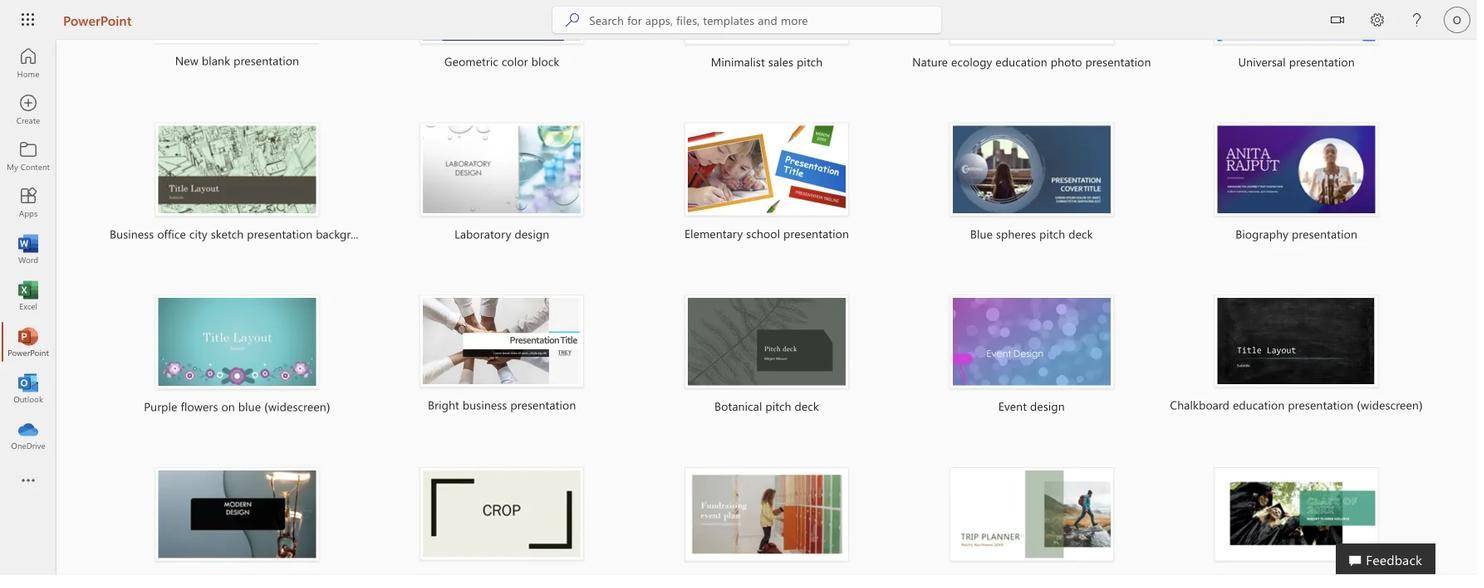 Task type: locate. For each thing, give the bounding box(es) containing it.
navigation
[[0, 40, 57, 459]]

biography presentation image
[[1215, 123, 1379, 217]]

None search field
[[553, 7, 942, 33]]

new blank presentation
[[175, 53, 299, 68]]

deck right spheres
[[1069, 227, 1094, 242]]

flowers
[[181, 399, 218, 415]]

powerpoint image
[[20, 334, 37, 351]]

2 horizontal spatial (widescreen)
[[1357, 398, 1424, 413]]

school
[[747, 226, 781, 242]]

1 horizontal spatial deck
[[1069, 227, 1094, 242]]

sales
[[769, 54, 794, 69]]

blank
[[202, 53, 230, 68]]

elementary school presentation image
[[685, 123, 849, 217]]

event planning deck image
[[685, 468, 849, 562]]


[[1331, 13, 1345, 27]]

photo
[[1051, 54, 1083, 69]]

feedback
[[1367, 551, 1423, 569]]

apps image
[[20, 194, 37, 211]]

chalkboard education presentation (widescreen) link
[[1170, 275, 1425, 437]]

0 horizontal spatial design
[[515, 227, 550, 242]]

laboratory design link
[[375, 103, 630, 265]]

on
[[221, 399, 235, 415]]

powerpoint
[[63, 11, 132, 29]]

color
[[502, 54, 528, 69]]

minimalist sales pitch
[[711, 54, 823, 69]]

feedback button
[[1337, 544, 1436, 576]]

chalkboard education presentation (widescreen) image
[[1215, 295, 1379, 388]]

presentation right "business"
[[511, 398, 576, 413]]

nature ecology education photo presentation
[[913, 54, 1152, 69]]

Search box. Suggestions appear as you type. search field
[[589, 7, 942, 33]]

biography presentation link
[[1170, 103, 1425, 265]]

 button
[[1318, 0, 1358, 43]]

presentation right photo
[[1086, 54, 1152, 69]]

deck right botanical
[[795, 399, 820, 414]]

new blank presentation link
[[110, 0, 365, 91]]

0 horizontal spatial deck
[[795, 399, 820, 414]]

sketch
[[211, 227, 244, 242]]

universal presentation image
[[1215, 0, 1379, 45]]

0 horizontal spatial (widescreen)
[[264, 399, 330, 415]]

(widescreen)
[[381, 227, 447, 242], [1357, 398, 1424, 413], [264, 399, 330, 415]]

(widescreen) inside business office city sketch presentation background (widescreen) link
[[381, 227, 447, 242]]

blue spheres pitch deck image
[[950, 123, 1114, 217]]

o button
[[1438, 0, 1478, 40]]

(widescreen) inside purple flowers on blue (widescreen) link
[[264, 399, 330, 415]]

1 horizontal spatial (widescreen)
[[381, 227, 447, 242]]

event design
[[999, 399, 1065, 414]]

universal
[[1239, 54, 1286, 69]]

pitch right sales
[[797, 54, 823, 69]]

1 vertical spatial education
[[1233, 398, 1285, 413]]

elementary school presentation link
[[640, 103, 895, 265]]

purple
[[144, 399, 177, 415]]

botanical pitch deck
[[715, 399, 820, 414]]

design
[[515, 227, 550, 242], [1031, 399, 1065, 414]]

bright business presentation
[[428, 398, 576, 413]]

crop image
[[420, 468, 584, 561]]

presentation
[[234, 53, 299, 68], [1086, 54, 1152, 69], [1290, 54, 1355, 69], [784, 226, 849, 242], [247, 227, 313, 242], [1292, 227, 1358, 242], [511, 398, 576, 413], [1289, 398, 1354, 413]]

powerpoint banner
[[0, 0, 1478, 43]]

event
[[999, 399, 1027, 414]]

0 vertical spatial pitch
[[797, 54, 823, 69]]

minimalist
[[711, 54, 765, 69]]

education
[[996, 54, 1048, 69], [1233, 398, 1285, 413]]

outlook image
[[20, 381, 37, 397]]

bright
[[428, 398, 460, 413]]

0 horizontal spatial education
[[996, 54, 1048, 69]]

deck
[[1069, 227, 1094, 242], [795, 399, 820, 414]]

1 vertical spatial pitch
[[1040, 227, 1066, 242]]

modern design image
[[155, 468, 319, 562]]

education right chalkboard at the bottom right of the page
[[1233, 398, 1285, 413]]

pitch for spheres
[[1040, 227, 1066, 242]]

geometric color block link
[[375, 0, 630, 92]]

0 vertical spatial deck
[[1069, 227, 1094, 242]]

1 horizontal spatial pitch
[[797, 54, 823, 69]]

(widescreen) inside chalkboard education presentation (widescreen) link
[[1357, 398, 1424, 413]]

0 vertical spatial design
[[515, 227, 550, 242]]

pitch right spheres
[[1040, 227, 1066, 242]]

design for event design
[[1031, 399, 1065, 414]]

chalkboard
[[1171, 398, 1230, 413]]

0 horizontal spatial pitch
[[766, 399, 792, 414]]

none search field inside powerpoint banner
[[553, 7, 942, 33]]

pitch for sales
[[797, 54, 823, 69]]

purple flowers on blue (widescreen) image
[[155, 295, 319, 390]]

excel image
[[20, 288, 37, 304]]

2 vertical spatial pitch
[[766, 399, 792, 414]]

presentation right sketch
[[247, 227, 313, 242]]

biography presentation
[[1236, 227, 1358, 242]]

education down nature ecology education photo presentation
[[996, 54, 1048, 69]]

nature ecology education photo presentation link
[[905, 0, 1160, 93]]

1 vertical spatial deck
[[795, 399, 820, 414]]

1 horizontal spatial design
[[1031, 399, 1065, 414]]

design right the laboratory on the left
[[515, 227, 550, 242]]

0 vertical spatial education
[[996, 54, 1048, 69]]

blue
[[238, 399, 261, 415]]

design right event on the bottom right
[[1031, 399, 1065, 414]]

pitch
[[797, 54, 823, 69], [1040, 227, 1066, 242], [766, 399, 792, 414]]

background
[[316, 227, 378, 242]]

2 horizontal spatial pitch
[[1040, 227, 1066, 242]]

presentation down  dropdown button
[[1290, 54, 1355, 69]]

1 vertical spatial design
[[1031, 399, 1065, 414]]

pitch right botanical
[[766, 399, 792, 414]]



Task type: vqa. For each thing, say whether or not it's contained in the screenshot.
Bright business presentation link
yes



Task type: describe. For each thing, give the bounding box(es) containing it.
presentation right biography on the right of the page
[[1292, 227, 1358, 242]]

botanical pitch deck image
[[685, 295, 849, 389]]

word image
[[20, 241, 37, 258]]

chalkboard education presentation (widescreen)
[[1171, 398, 1424, 413]]

business
[[110, 227, 154, 242]]

event design image
[[950, 295, 1114, 389]]

business office city sketch presentation background (widescreen)
[[110, 227, 447, 242]]

blue spheres pitch deck
[[971, 227, 1094, 242]]

geometric color block
[[445, 54, 560, 69]]

geometric
[[445, 54, 499, 69]]

1 horizontal spatial education
[[1233, 398, 1285, 413]]

elementary
[[685, 226, 743, 242]]

universal presentation link
[[1170, 0, 1425, 93]]

personal trip planner image
[[950, 468, 1114, 562]]

bright business presentation link
[[375, 275, 630, 437]]

laboratory design
[[455, 227, 550, 242]]

biography
[[1236, 227, 1289, 242]]

business office city sketch presentation background (widescreen) image
[[155, 123, 319, 217]]

event design link
[[905, 275, 1160, 437]]

nature
[[913, 54, 948, 69]]

presentation right blank
[[234, 53, 299, 68]]

design for laboratory design
[[515, 227, 550, 242]]

blue
[[971, 227, 993, 242]]

laboratory design image
[[420, 123, 584, 217]]

botanical pitch deck link
[[640, 275, 895, 437]]

laboratory
[[455, 227, 512, 242]]

business office city sketch presentation background (widescreen) link
[[110, 103, 447, 265]]

create image
[[20, 101, 37, 118]]

office
[[157, 227, 186, 242]]

block
[[532, 54, 560, 69]]

spheres
[[997, 227, 1037, 242]]

ecology
[[952, 54, 993, 69]]

universal presentation
[[1239, 54, 1355, 69]]

o
[[1454, 13, 1462, 26]]

presentation right school
[[784, 226, 849, 242]]

minimalist sales pitch link
[[640, 0, 895, 93]]

graduation slideshow image
[[1215, 468, 1379, 562]]

botanical
[[715, 399, 763, 414]]

view more apps image
[[20, 474, 37, 490]]

nature ecology education photo presentation image
[[950, 0, 1114, 45]]

new
[[175, 53, 199, 68]]

business
[[463, 398, 507, 413]]

elementary school presentation
[[685, 226, 849, 242]]

home image
[[20, 55, 37, 71]]

my content image
[[20, 148, 37, 165]]

blue spheres pitch deck link
[[905, 103, 1160, 265]]

purple flowers on blue (widescreen) link
[[110, 275, 365, 438]]

presentation down chalkboard education presentation (widescreen) 'image'
[[1289, 398, 1354, 413]]

bright business presentation image
[[420, 295, 584, 388]]

minimalist sales pitch image
[[685, 0, 849, 45]]

purple flowers on blue (widescreen)
[[144, 399, 330, 415]]

city
[[189, 227, 208, 242]]

onedrive image
[[20, 427, 37, 444]]

geometric color block image
[[420, 0, 584, 44]]



